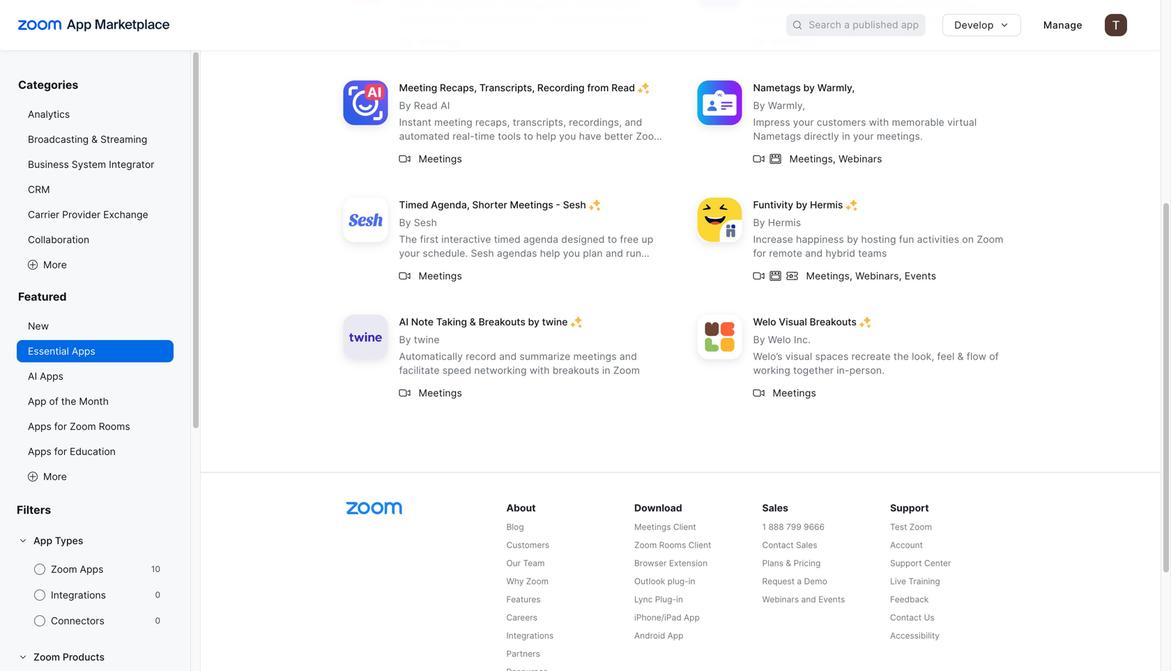 Task type: describe. For each thing, give the bounding box(es) containing it.
app types button
[[17, 530, 174, 552]]

why zoom link
[[507, 575, 632, 588]]

0 vertical spatial sesh
[[563, 199, 586, 211]]

meetings client link
[[634, 521, 760, 534]]

of inside 'link'
[[49, 396, 58, 408]]

accessibility link
[[890, 630, 1016, 642]]

carrier provider exchange
[[28, 209, 148, 221]]

0 vertical spatial client
[[673, 522, 696, 532]]

customers
[[507, 540, 549, 550]]

request
[[762, 577, 795, 587]]

zoom rooms client link
[[634, 539, 760, 552]]

up
[[642, 233, 654, 245]]

in-
[[837, 365, 850, 376]]

careers link
[[507, 612, 632, 624]]

welo inside by welo inc. welo's visual spaces recreate the look, feel & flow of working together in-person.
[[768, 334, 791, 346]]

zoom down team
[[526, 577, 549, 587]]

real- inside encourage real-time interaction and widespread participation with text and images that appear beside you
[[806, 0, 828, 11]]

meetings up agenda
[[510, 199, 553, 211]]

of inside by welo inc. welo's visual spaces recreate the look, feel & flow of working together in-person.
[[990, 351, 999, 362]]

exchange
[[103, 209, 148, 221]]

accessibility
[[890, 631, 940, 641]]

images
[[880, 13, 914, 25]]

plans
[[762, 558, 784, 568]]

apps for zoom apps
[[80, 564, 103, 576]]

meeting inside the by read ai instant meeting recaps, transcripts, recordings, and automated real-time tools to help you have better zoom meetings.
[[434, 116, 473, 128]]

project
[[577, 0, 610, 11]]

team
[[523, 558, 545, 568]]

action
[[399, 13, 428, 25]]

1 horizontal spatial hermis
[[810, 199, 843, 211]]

in down the extension
[[689, 577, 696, 587]]

apps down apps for zoom rooms
[[28, 446, 51, 458]]

broadcasting & streaming
[[28, 134, 147, 145]]

and inside the by read ai instant meeting recaps, transcripts, recordings, and automated real-time tools to help you have better zoom meetings.
[[625, 116, 642, 128]]

iphone/ipad
[[634, 613, 682, 623]]

by inside nametags by warmly, by warmly, impress your customers with memorable virtual nametags directly in your meetings.
[[804, 82, 815, 94]]

& down analytics link
[[91, 134, 98, 145]]

1 vertical spatial client
[[689, 540, 711, 550]]

meetings down itemsーand
[[419, 36, 462, 48]]

customers link
[[507, 539, 632, 552]]

for for apps for zoom rooms
[[54, 421, 67, 433]]

apps down app of the month
[[28, 421, 51, 433]]

app down iphone/ipad app
[[668, 631, 684, 641]]

meetings down together
[[773, 387, 816, 399]]

ai apps
[[28, 371, 63, 382]]

from
[[587, 82, 609, 94]]

look,
[[912, 351, 935, 362]]

better
[[604, 130, 633, 142]]

integrations link
[[507, 630, 632, 642]]

broadcasting & streaming link
[[17, 128, 174, 151]]

browser
[[634, 558, 667, 568]]

test zoom
[[890, 522, 932, 532]]

9666
[[804, 522, 825, 532]]

1 vertical spatial sales
[[796, 540, 818, 550]]

automatically
[[399, 351, 463, 362]]

meetings down download
[[634, 522, 671, 532]]

by right funtivity
[[796, 199, 808, 211]]

meeting inside coda - brings all your meeting notes, project specs, action itemsーand teammatesーin one organized doc.
[[504, 0, 542, 11]]

fun
[[899, 233, 914, 245]]

android
[[634, 631, 665, 641]]

by for by sesh the first interactive timed agenda designed to free up your schedule. sesh agendas help you plan and run efficient, engaging meetings.
[[399, 217, 411, 229]]

our team link
[[507, 557, 632, 570]]

why
[[507, 577, 524, 587]]

by hermis increase happiness by hosting fun activities on zoom for remote and hybrid teams
[[753, 217, 1004, 259]]

agenda
[[524, 233, 559, 245]]

0 for integrations
[[155, 590, 160, 600]]

notes,
[[545, 0, 574, 11]]

feedback link
[[890, 594, 1016, 606]]

welo's
[[753, 351, 783, 362]]

and right meetings
[[620, 351, 637, 362]]

month
[[79, 396, 109, 408]]

about link
[[507, 501, 632, 515]]

meetings down participation
[[773, 36, 816, 48]]

person.
[[850, 365, 885, 376]]

with inside encourage real-time interaction and widespread participation with text and images that appear beside you
[[815, 13, 836, 25]]

meetings. inside the by read ai instant meeting recaps, transcripts, recordings, and automated real-time tools to help you have better zoom meetings.
[[399, 144, 445, 156]]

by read ai instant meeting recaps, transcripts, recordings, and automated real-time tools to help you have better zoom meetings.
[[399, 100, 663, 156]]

partners
[[507, 649, 540, 659]]

by twine automatically record and summarize meetings and facilitate speed networking with breakouts in zoom
[[399, 334, 640, 376]]

engaging
[[444, 261, 487, 273]]

by for by read ai instant meeting recaps, transcripts, recordings, and automated real-time tools to help you have better zoom meetings.
[[399, 100, 411, 111]]

transcripts,
[[479, 82, 535, 94]]

help inside the by read ai instant meeting recaps, transcripts, recordings, and automated real-time tools to help you have better zoom meetings.
[[536, 130, 556, 142]]

iphone/ipad app link
[[634, 612, 760, 624]]

new link
[[17, 315, 174, 337]]

timed
[[399, 199, 428, 211]]

hosting
[[861, 233, 896, 245]]

features
[[507, 595, 541, 605]]

analytics
[[28, 108, 70, 120]]

apps for zoom rooms link
[[17, 416, 174, 438]]

0 horizontal spatial rooms
[[99, 421, 130, 433]]

and inside the by sesh the first interactive timed agenda designed to free up your schedule. sesh agendas help you plan and run efficient, engaging meetings.
[[606, 247, 623, 259]]

have
[[579, 130, 602, 142]]

automated
[[399, 130, 450, 142]]

zoom inside the by read ai instant meeting recaps, transcripts, recordings, and automated real-time tools to help you have better zoom meetings.
[[636, 130, 663, 142]]

recaps,
[[475, 116, 510, 128]]

by for by welo inc. welo's visual spaces recreate the look, feel & flow of working together in-person.
[[753, 334, 765, 346]]

our
[[507, 558, 521, 568]]

about
[[507, 502, 536, 514]]

time inside encourage real-time interaction and widespread participation with text and images that appear beside you
[[828, 0, 849, 11]]

by inside "by hermis increase happiness by hosting fun activities on zoom for remote and hybrid teams"
[[847, 233, 859, 245]]

browser extension link
[[634, 557, 760, 570]]

1 nametags from the top
[[753, 82, 801, 94]]

app inside dropdown button
[[33, 535, 52, 547]]

webinars,
[[856, 270, 902, 282]]

meetings, webinars
[[790, 153, 882, 165]]

encourage
[[753, 0, 804, 11]]

meetings
[[574, 351, 617, 362]]

zoom products
[[33, 652, 105, 663]]

feel
[[937, 351, 955, 362]]

& right taking
[[470, 316, 476, 328]]

first
[[420, 233, 439, 245]]

events for meetings, webinars, events
[[905, 270, 937, 282]]

summarize
[[520, 351, 571, 362]]

and up networking
[[499, 351, 517, 362]]

1 vertical spatial webinars
[[762, 595, 799, 605]]

apps for education link
[[17, 441, 174, 463]]

1
[[762, 522, 766, 532]]

read inside the by read ai instant meeting recaps, transcripts, recordings, and automated real-time tools to help you have better zoom meetings.
[[414, 100, 438, 111]]

in down plug- on the bottom right of the page
[[676, 595, 683, 605]]

live training link
[[890, 575, 1016, 588]]

2 nametags from the top
[[753, 130, 801, 142]]

types
[[55, 535, 83, 547]]

888
[[769, 522, 784, 532]]

careers
[[507, 613, 538, 623]]

test
[[890, 522, 907, 532]]

timed agenda, shorter meetings - sesh
[[399, 199, 586, 211]]

you inside encourage real-time interaction and widespread participation with text and images that appear beside you
[[753, 27, 770, 39]]

in inside nametags by warmly, by warmly, impress your customers with memorable virtual nametags directly in your meetings.
[[842, 130, 850, 142]]

your up directly
[[793, 116, 814, 128]]

contact us
[[890, 613, 935, 623]]

events for webinars and events
[[819, 595, 845, 605]]

app of the month
[[28, 396, 109, 408]]

meetings, for meetings, webinars, events
[[806, 270, 853, 282]]

essential apps
[[28, 345, 95, 357]]

extension
[[669, 558, 708, 568]]

zoom up the browser
[[634, 540, 657, 550]]

designed
[[561, 233, 605, 245]]

more for featured
[[43, 471, 67, 483]]

support for support center
[[890, 558, 922, 568]]

apps for essential apps
[[72, 345, 95, 357]]

text
[[838, 13, 857, 25]]

featured button
[[17, 290, 174, 315]]

partners link
[[507, 648, 632, 661]]

ai for apps
[[28, 371, 37, 382]]

ai for note
[[399, 316, 409, 328]]

virtual
[[948, 116, 977, 128]]

meetings down speed
[[419, 387, 462, 399]]

you inside the by read ai instant meeting recaps, transcripts, recordings, and automated real-time tools to help you have better zoom meetings.
[[559, 130, 576, 142]]

by for by hermis increase happiness by hosting fun activities on zoom for remote and hybrid teams
[[753, 217, 765, 229]]

to inside the by read ai instant meeting recaps, transcripts, recordings, and automated real-time tools to help you have better zoom meetings.
[[524, 130, 533, 142]]

for inside "by hermis increase happiness by hosting fun activities on zoom for remote and hybrid teams"
[[753, 247, 766, 259]]

and down interaction
[[860, 13, 877, 25]]

1 horizontal spatial twine
[[542, 316, 568, 328]]

meetings client
[[634, 522, 696, 532]]

meeting recaps, transcripts, recording from read
[[399, 82, 635, 94]]



Task type: vqa. For each thing, say whether or not it's contained in the screenshot.
ALL
yes



Task type: locate. For each thing, give the bounding box(es) containing it.
blog link
[[507, 521, 632, 534]]

your inside the by sesh the first interactive timed agenda designed to free up your schedule. sesh agendas help you plan and run efficient, engaging meetings.
[[399, 247, 420, 259]]

contact down 888
[[762, 540, 794, 550]]

recaps,
[[440, 82, 477, 94]]

nametags down impress
[[753, 130, 801, 142]]

run
[[626, 247, 642, 259]]

meetings down automated
[[419, 153, 462, 165]]

impress
[[753, 116, 790, 128]]

1 vertical spatial to
[[608, 233, 617, 245]]

increase
[[753, 233, 793, 245]]

1 vertical spatial with
[[869, 116, 889, 128]]

real-
[[806, 0, 828, 11], [453, 130, 475, 142]]

1 horizontal spatial ai
[[399, 316, 409, 328]]

support down account
[[890, 558, 922, 568]]

twine up automatically
[[414, 334, 440, 346]]

all
[[467, 0, 477, 11]]

0 horizontal spatial meeting
[[434, 116, 473, 128]]

1 vertical spatial the
[[61, 396, 76, 408]]

zoom up education
[[70, 421, 96, 433]]

0
[[155, 590, 160, 600], [155, 616, 160, 626]]

feedback
[[890, 595, 929, 605]]

1 horizontal spatial with
[[815, 13, 836, 25]]

outlook plug-in
[[634, 577, 696, 587]]

integrator
[[109, 159, 154, 170]]

1 horizontal spatial meetings.
[[490, 261, 536, 273]]

download
[[634, 502, 682, 514]]

on
[[962, 233, 974, 245]]

itemsーand
[[431, 13, 484, 25]]

1 vertical spatial contact
[[890, 613, 922, 623]]

sales up 888
[[762, 502, 788, 514]]

to inside the by sesh the first interactive timed agenda designed to free up your schedule. sesh agendas help you plan and run efficient, engaging meetings.
[[608, 233, 617, 245]]

in inside by twine automatically record and summarize meetings and facilitate speed networking with breakouts in zoom
[[602, 365, 611, 376]]

support up test zoom
[[890, 502, 929, 514]]

1 vertical spatial meetings.
[[399, 144, 445, 156]]

2 breakouts from the left
[[810, 316, 857, 328]]

real- right automated
[[453, 130, 475, 142]]

by up directly
[[804, 82, 815, 94]]

with inside by twine automatically record and summarize meetings and facilitate speed networking with breakouts in zoom
[[530, 365, 550, 376]]

integrations
[[51, 590, 106, 601], [507, 631, 554, 641]]

zoom down the types
[[51, 564, 77, 576]]

1 vertical spatial rooms
[[659, 540, 686, 550]]

1 horizontal spatial webinars
[[839, 153, 882, 165]]

1 vertical spatial time
[[475, 130, 495, 142]]

by inside by twine automatically record and summarize meetings and facilitate speed networking with breakouts in zoom
[[399, 334, 411, 346]]

- right 'coda'
[[427, 0, 432, 11]]

support
[[890, 502, 929, 514], [890, 558, 922, 568]]

0 horizontal spatial warmly,
[[768, 100, 805, 111]]

beside
[[974, 13, 1005, 25]]

for for apps for education
[[54, 446, 67, 458]]

0 vertical spatial for
[[753, 247, 766, 259]]

1 horizontal spatial integrations
[[507, 631, 554, 641]]

and down demo
[[801, 595, 816, 605]]

events down request a demo link
[[819, 595, 845, 605]]

business system integrator
[[28, 159, 154, 170]]

by up automatically
[[399, 334, 411, 346]]

0 vertical spatial read
[[612, 82, 635, 94]]

1 horizontal spatial contact
[[890, 613, 922, 623]]

ai left the note
[[399, 316, 409, 328]]

0 vertical spatial hermis
[[810, 199, 843, 211]]

and up the that
[[905, 0, 922, 11]]

1 vertical spatial ai
[[399, 316, 409, 328]]

0 vertical spatial time
[[828, 0, 849, 11]]

0 vertical spatial -
[[427, 0, 432, 11]]

time down recaps,
[[475, 130, 495, 142]]

features link
[[507, 594, 632, 606]]

zoom inside by twine automatically record and summarize meetings and facilitate speed networking with breakouts in zoom
[[613, 365, 640, 376]]

remote
[[769, 247, 803, 259]]

hermis up happiness
[[810, 199, 843, 211]]

time inside the by read ai instant meeting recaps, transcripts, recordings, and automated real-time tools to help you have better zoom meetings.
[[475, 130, 495, 142]]

your right all
[[480, 0, 501, 11]]

client
[[673, 522, 696, 532], [689, 540, 711, 550]]

2 vertical spatial sesh
[[471, 247, 494, 259]]

1 horizontal spatial breakouts
[[810, 316, 857, 328]]

& right plans
[[786, 558, 791, 568]]

0 vertical spatial nametags
[[753, 82, 801, 94]]

events down fun
[[905, 270, 937, 282]]

app inside 'link'
[[28, 396, 46, 408]]

support for support
[[890, 502, 929, 514]]

banner
[[0, 0, 1161, 50]]

welo
[[753, 316, 776, 328], [768, 334, 791, 346]]

2 vertical spatial with
[[530, 365, 550, 376]]

breakouts up by twine automatically record and summarize meetings and facilitate speed networking with breakouts in zoom
[[479, 316, 526, 328]]

interactive
[[442, 233, 491, 245]]

by inside nametags by warmly, by warmly, impress your customers with memorable virtual nametags directly in your meetings.
[[753, 100, 765, 111]]

taking
[[436, 316, 467, 328]]

1 vertical spatial you
[[559, 130, 576, 142]]

webinars
[[839, 153, 882, 165], [762, 595, 799, 605]]

2 0 from the top
[[155, 616, 160, 626]]

your down 'customers'
[[853, 130, 874, 142]]

apps for ai apps
[[40, 371, 63, 382]]

1 vertical spatial of
[[49, 396, 58, 408]]

help down agenda
[[540, 247, 560, 259]]

0 vertical spatial twine
[[542, 316, 568, 328]]

1 vertical spatial for
[[54, 421, 67, 433]]

0 horizontal spatial twine
[[414, 334, 440, 346]]

meeting up teammatesーin
[[504, 0, 542, 11]]

2 support from the top
[[890, 558, 922, 568]]

integrations up partners
[[507, 631, 554, 641]]

1 vertical spatial more
[[43, 471, 67, 483]]

you left the have
[[559, 130, 576, 142]]

our team
[[507, 558, 545, 568]]

ai note taking & breakouts by twine
[[399, 316, 568, 328]]

0 horizontal spatial meetings.
[[399, 144, 445, 156]]

1 horizontal spatial sesh
[[471, 247, 494, 259]]

0 horizontal spatial of
[[49, 396, 58, 408]]

0 vertical spatial meetings,
[[790, 153, 836, 165]]

rooms up the 'browser extension'
[[659, 540, 686, 550]]

1 support from the top
[[890, 502, 929, 514]]

apps up ai apps link
[[72, 345, 95, 357]]

you down participation
[[753, 27, 770, 39]]

the inside 'link'
[[61, 396, 76, 408]]

free
[[620, 233, 639, 245]]

your
[[480, 0, 501, 11], [793, 116, 814, 128], [853, 130, 874, 142], [399, 247, 420, 259]]

sales up pricing
[[796, 540, 818, 550]]

download link
[[634, 501, 760, 515]]

of right flow
[[990, 351, 999, 362]]

to
[[524, 130, 533, 142], [608, 233, 617, 245]]

zoom left products
[[33, 652, 60, 663]]

flow
[[967, 351, 987, 362]]

1 888 799 9666
[[762, 522, 825, 532]]

contact for contact us
[[890, 613, 922, 623]]

1 horizontal spatial real-
[[806, 0, 828, 11]]

0 horizontal spatial real-
[[453, 130, 475, 142]]

by for by twine automatically record and summarize meetings and facilitate speed networking with breakouts in zoom
[[399, 334, 411, 346]]

more for categories
[[43, 259, 67, 271]]

more down collaboration on the top of page
[[43, 259, 67, 271]]

account
[[890, 540, 923, 550]]

twine inside by twine automatically record and summarize meetings and facilitate speed networking with breakouts in zoom
[[414, 334, 440, 346]]

plug-
[[668, 577, 689, 587]]

0 vertical spatial meetings.
[[877, 130, 923, 142]]

warmly, up impress
[[768, 100, 805, 111]]

0 vertical spatial events
[[905, 270, 937, 282]]

0 vertical spatial help
[[536, 130, 556, 142]]

categories
[[18, 78, 78, 92]]

support inside 'link'
[[890, 558, 922, 568]]

the inside by welo inc. welo's visual spaces recreate the look, feel & flow of working together in-person.
[[894, 351, 909, 362]]

hermis up increase
[[768, 217, 801, 229]]

hermis inside "by hermis increase happiness by hosting fun activities on zoom for remote and hybrid teams"
[[768, 217, 801, 229]]

rooms
[[99, 421, 130, 433], [659, 540, 686, 550]]

0 vertical spatial 0
[[155, 590, 160, 600]]

0 horizontal spatial integrations
[[51, 590, 106, 601]]

& right feel
[[958, 351, 964, 362]]

essential
[[28, 345, 69, 357]]

us
[[924, 613, 935, 623]]

meetings down schedule.
[[419, 270, 462, 282]]

and inside "by hermis increase happiness by hosting fun activities on zoom for remote and hybrid teams"
[[805, 247, 823, 259]]

1 more from the top
[[43, 259, 67, 271]]

0 vertical spatial you
[[753, 27, 770, 39]]

by welo inc. welo's visual spaces recreate the look, feel & flow of working together in-person.
[[753, 334, 999, 376]]

1 horizontal spatial of
[[990, 351, 999, 362]]

twine
[[542, 316, 568, 328], [414, 334, 440, 346]]

demo
[[804, 577, 827, 587]]

help
[[536, 130, 556, 142], [540, 247, 560, 259]]

integrations up connectors
[[51, 590, 106, 601]]

apps down app types dropdown button at bottom left
[[80, 564, 103, 576]]

0 vertical spatial integrations
[[51, 590, 106, 601]]

2 vertical spatial meetings.
[[490, 261, 536, 273]]

1 vertical spatial -
[[556, 199, 561, 211]]

sales
[[762, 502, 788, 514], [796, 540, 818, 550]]

search a published app element
[[787, 14, 926, 36]]

0 vertical spatial sales
[[762, 502, 788, 514]]

& inside by welo inc. welo's visual spaces recreate the look, feel & flow of working together in-person.
[[958, 351, 964, 362]]

by up instant
[[399, 100, 411, 111]]

1 horizontal spatial -
[[556, 199, 561, 211]]

by inside "by hermis increase happiness by hosting fun activities on zoom for remote and hybrid teams"
[[753, 217, 765, 229]]

transcripts,
[[513, 116, 566, 128]]

speed
[[443, 365, 472, 376]]

meetings. inside the by sesh the first interactive timed agenda designed to free up your schedule. sesh agendas help you plan and run efficient, engaging meetings.
[[490, 261, 536, 273]]

client down meetings client link
[[689, 540, 711, 550]]

&
[[91, 134, 98, 145], [470, 316, 476, 328], [958, 351, 964, 362], [786, 558, 791, 568]]

by up welo's at the bottom
[[753, 334, 765, 346]]

0 vertical spatial webinars
[[839, 153, 882, 165]]

and down happiness
[[805, 247, 823, 259]]

1 breakouts from the left
[[479, 316, 526, 328]]

welo left visual
[[753, 316, 776, 328]]

and up better
[[625, 116, 642, 128]]

welo visual breakouts
[[753, 316, 857, 328]]

zoom right on
[[977, 233, 1004, 245]]

nametags up impress
[[753, 82, 801, 94]]

zoom inside "by hermis increase happiness by hosting fun activities on zoom for remote and hybrid teams"
[[977, 233, 1004, 245]]

app
[[28, 396, 46, 408], [33, 535, 52, 547], [684, 613, 700, 623], [668, 631, 684, 641]]

Search text field
[[809, 15, 926, 35]]

specs,
[[613, 0, 643, 11]]

1 vertical spatial twine
[[414, 334, 440, 346]]

0 horizontal spatial breakouts
[[479, 316, 526, 328]]

ai inside ai apps link
[[28, 371, 37, 382]]

0 horizontal spatial events
[[819, 595, 845, 605]]

- up agenda
[[556, 199, 561, 211]]

sesh up designed
[[563, 199, 586, 211]]

recording
[[537, 82, 585, 94]]

1 vertical spatial welo
[[768, 334, 791, 346]]

by up the
[[399, 217, 411, 229]]

ai down recaps,
[[441, 100, 450, 111]]

1 horizontal spatial events
[[905, 270, 937, 282]]

note
[[411, 316, 434, 328]]

1 vertical spatial 0
[[155, 616, 160, 626]]

apps inside 'link'
[[72, 345, 95, 357]]

nametags by warmly, by warmly, impress your customers with memorable virtual nametags directly in your meetings.
[[753, 82, 977, 142]]

ai inside the by read ai instant meeting recaps, transcripts, recordings, and automated real-time tools to help you have better zoom meetings.
[[441, 100, 450, 111]]

hybrid
[[826, 247, 856, 259]]

apps for education
[[28, 446, 116, 458]]

timed
[[494, 233, 521, 245]]

for down apps for zoom rooms
[[54, 446, 67, 458]]

1 horizontal spatial warmly,
[[818, 82, 855, 94]]

rooms up apps for education link
[[99, 421, 130, 433]]

webinars down 'customers'
[[839, 153, 882, 165]]

app types
[[33, 535, 83, 547]]

1 horizontal spatial meeting
[[504, 0, 542, 11]]

2 more from the top
[[43, 471, 67, 483]]

live
[[890, 577, 906, 587]]

0 vertical spatial the
[[894, 351, 909, 362]]

meetings, down the hybrid
[[806, 270, 853, 282]]

by inside by welo inc. welo's visual spaces recreate the look, feel & flow of working together in-person.
[[753, 334, 765, 346]]

plans & pricing
[[762, 558, 821, 568]]

- inside coda - brings all your meeting notes, project specs, action itemsーand teammatesーin one organized doc.
[[427, 0, 432, 11]]

0 vertical spatial to
[[524, 130, 533, 142]]

participation
[[753, 13, 813, 25]]

zoom down meetings
[[613, 365, 640, 376]]

1 vertical spatial nametags
[[753, 130, 801, 142]]

training
[[909, 577, 940, 587]]

contact sales
[[762, 540, 818, 550]]

1 vertical spatial help
[[540, 247, 560, 259]]

schedule.
[[423, 247, 468, 259]]

coda
[[399, 0, 424, 11]]

2 vertical spatial you
[[563, 247, 580, 259]]

meetings, for meetings, webinars
[[790, 153, 836, 165]]

1 vertical spatial sesh
[[414, 217, 437, 229]]

0 horizontal spatial sales
[[762, 502, 788, 514]]

real- inside the by read ai instant meeting recaps, transcripts, recordings, and automated real-time tools to help you have better zoom meetings.
[[453, 130, 475, 142]]

welo up welo's at the bottom
[[768, 334, 791, 346]]

0 vertical spatial of
[[990, 351, 999, 362]]

1 horizontal spatial to
[[608, 233, 617, 245]]

a
[[797, 577, 802, 587]]

you
[[753, 27, 770, 39], [559, 130, 576, 142], [563, 247, 580, 259]]

for down increase
[[753, 247, 766, 259]]

by inside the by sesh the first interactive timed agenda designed to free up your schedule. sesh agendas help you plan and run efficient, engaging meetings.
[[399, 217, 411, 229]]

to down transcripts,
[[524, 130, 533, 142]]

contact for contact sales
[[762, 540, 794, 550]]

help inside the by sesh the first interactive timed agenda designed to free up your schedule. sesh agendas help you plan and run efficient, engaging meetings.
[[540, 247, 560, 259]]

0 horizontal spatial -
[[427, 0, 432, 11]]

analytics link
[[17, 103, 174, 126]]

events inside "webinars and events" link
[[819, 595, 845, 605]]

breakouts up 'spaces'
[[810, 316, 857, 328]]

ai apps link
[[17, 365, 174, 388]]

10
[[151, 564, 160, 575]]

in down 'customers'
[[842, 130, 850, 142]]

by up by twine automatically record and summarize meetings and facilitate speed networking with breakouts in zoom
[[528, 316, 540, 328]]

1 horizontal spatial read
[[612, 82, 635, 94]]

meetings. down automated
[[399, 144, 445, 156]]

0 for connectors
[[155, 616, 160, 626]]

1 horizontal spatial rooms
[[659, 540, 686, 550]]

in
[[842, 130, 850, 142], [602, 365, 611, 376], [689, 577, 696, 587], [676, 595, 683, 605]]

by inside the by read ai instant meeting recaps, transcripts, recordings, and automated real-time tools to help you have better zoom meetings.
[[399, 100, 411, 111]]

1 vertical spatial hermis
[[768, 217, 801, 229]]

warmly, up 'customers'
[[818, 82, 855, 94]]

banner containing develop
[[0, 0, 1161, 50]]

with inside nametags by warmly, by warmly, impress your customers with memorable virtual nametags directly in your meetings.
[[869, 116, 889, 128]]

0 vertical spatial meeting
[[504, 0, 542, 11]]

zoom inside dropdown button
[[33, 652, 60, 663]]

your down the
[[399, 247, 420, 259]]

contact down feedback
[[890, 613, 922, 623]]

featured
[[18, 290, 67, 304]]

your inside coda - brings all your meeting notes, project specs, action itemsーand teammatesーin one organized doc.
[[480, 0, 501, 11]]

read right from
[[612, 82, 635, 94]]

0 vertical spatial with
[[815, 13, 836, 25]]

0 vertical spatial rooms
[[99, 421, 130, 433]]

apps for zoom rooms
[[28, 421, 130, 433]]

1 vertical spatial real-
[[453, 130, 475, 142]]

the
[[399, 233, 417, 245]]

0 vertical spatial more
[[43, 259, 67, 271]]

app left the types
[[33, 535, 52, 547]]

1 vertical spatial meeting
[[434, 116, 473, 128]]

read down meeting
[[414, 100, 438, 111]]

contact
[[762, 540, 794, 550], [890, 613, 922, 623]]

help down transcripts,
[[536, 130, 556, 142]]

apps down essential
[[40, 371, 63, 382]]

sesh down interactive
[[471, 247, 494, 259]]

you inside the by sesh the first interactive timed agenda designed to free up your schedule. sesh agendas help you plan and run efficient, engaging meetings.
[[563, 247, 580, 259]]

1 horizontal spatial the
[[894, 351, 909, 362]]

working
[[753, 365, 791, 376]]

facilitate
[[399, 365, 440, 376]]

0 horizontal spatial read
[[414, 100, 438, 111]]

0 vertical spatial real-
[[806, 0, 828, 11]]

0 vertical spatial warmly,
[[818, 82, 855, 94]]

2 horizontal spatial meetings.
[[877, 130, 923, 142]]

ai down essential
[[28, 371, 37, 382]]

1 0 from the top
[[155, 590, 160, 600]]

1 vertical spatial events
[[819, 595, 845, 605]]

client up zoom rooms client
[[673, 522, 696, 532]]

meetings. inside nametags by warmly, by warmly, impress your customers with memorable virtual nametags directly in your meetings.
[[877, 130, 923, 142]]

0 vertical spatial ai
[[441, 100, 450, 111]]

app down lync plug-in link
[[684, 613, 700, 623]]

plug-
[[655, 595, 676, 605]]

1 vertical spatial support
[[890, 558, 922, 568]]

0 vertical spatial contact
[[762, 540, 794, 550]]

0 horizontal spatial sesh
[[414, 217, 437, 229]]

real- up participation
[[806, 0, 828, 11]]

system
[[72, 159, 106, 170]]

with down summarize
[[530, 365, 550, 376]]

0 horizontal spatial with
[[530, 365, 550, 376]]

to left free
[[608, 233, 617, 245]]

zoom right better
[[636, 130, 663, 142]]

1 vertical spatial warmly,
[[768, 100, 805, 111]]

meetings, down directly
[[790, 153, 836, 165]]

zoom right test
[[910, 522, 932, 532]]

0 horizontal spatial hermis
[[768, 217, 801, 229]]

2 horizontal spatial ai
[[441, 100, 450, 111]]

by up increase
[[753, 217, 765, 229]]

with left text
[[815, 13, 836, 25]]

meetings. down "memorable" at the right of the page
[[877, 130, 923, 142]]

and left run
[[606, 247, 623, 259]]

0 horizontal spatial contact
[[762, 540, 794, 550]]

the left look,
[[894, 351, 909, 362]]

2 horizontal spatial with
[[869, 116, 889, 128]]

teammatesーin
[[487, 13, 557, 25]]

1 vertical spatial read
[[414, 100, 438, 111]]

0 vertical spatial welo
[[753, 316, 776, 328]]



